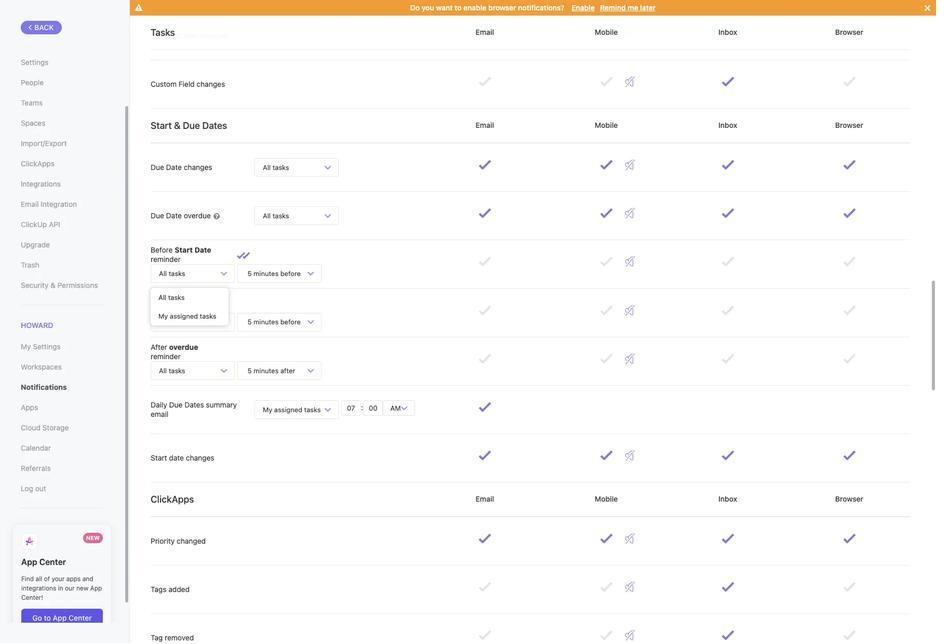 Task type: describe. For each thing, give the bounding box(es) containing it.
of
[[44, 575, 50, 583]]

removed
[[165, 633, 194, 642]]

app inside "button"
[[53, 614, 67, 622]]

later
[[641, 3, 656, 12]]

priority
[[151, 537, 175, 545]]

our
[[65, 585, 75, 592]]

overdue inside after overdue reminder
[[169, 343, 198, 351]]

cloud
[[21, 423, 40, 432]]

integration
[[41, 200, 77, 208]]

1 vertical spatial settings
[[33, 342, 61, 351]]

5 for overdue
[[248, 366, 252, 375]]

1 vertical spatial clickapps
[[151, 494, 194, 505]]

am
[[389, 404, 403, 412]]

start date changes
[[151, 453, 215, 462]]

notifications?
[[519, 3, 565, 12]]

all
[[36, 575, 42, 583]]

0 vertical spatial dates
[[202, 120, 227, 131]]

storage
[[42, 423, 69, 432]]

and
[[83, 575, 93, 583]]

email for start & due dates
[[474, 121, 496, 129]]

referrals
[[21, 464, 51, 473]]

1 horizontal spatial my assigned tasks
[[263, 405, 321, 414]]

center inside "button"
[[69, 614, 92, 622]]

browser for clickapps
[[834, 494, 866, 503]]

spaces link
[[21, 114, 103, 132]]

referrals link
[[21, 460, 103, 477]]

security
[[21, 281, 48, 290]]

due inside the before due date reminder
[[175, 294, 189, 303]]

do you want to enable browser notifications? enable remind me later
[[411, 3, 656, 12]]

calendar
[[21, 444, 51, 452]]

3 off image from the top
[[626, 354, 635, 364]]

start for &
[[151, 120, 172, 131]]

cloud storage link
[[21, 419, 103, 437]]

integrations link
[[21, 175, 103, 193]]

tasks
[[151, 27, 175, 38]]

log out
[[21, 484, 46, 493]]

resolved
[[200, 31, 229, 40]]

clickup api
[[21, 220, 60, 229]]

back
[[34, 23, 54, 32]]

date down start & due dates
[[166, 163, 182, 172]]

workspaces
[[21, 362, 62, 371]]

out
[[35, 484, 46, 493]]

trash link
[[21, 256, 103, 274]]

apps
[[21, 403, 38, 412]]

due date changes
[[151, 163, 212, 172]]

1 before from the top
[[281, 269, 301, 278]]

before for before due date reminder
[[151, 294, 173, 303]]

new
[[86, 535, 100, 541]]

1 minutes from the top
[[254, 269, 279, 278]]

upgrade
[[21, 240, 50, 249]]

0 horizontal spatial clickapps
[[21, 159, 55, 168]]

& for security
[[50, 281, 56, 290]]

api
[[49, 220, 60, 229]]

integrations
[[21, 179, 61, 188]]

minutes for before due date reminder
[[254, 318, 279, 326]]

5 for due date
[[248, 318, 252, 326]]

1 5 from the top
[[248, 269, 252, 278]]

& for start
[[174, 120, 181, 131]]

2 before from the top
[[281, 318, 301, 326]]

find all of your apps and integrations in our new app center!
[[21, 575, 102, 602]]

app center
[[21, 557, 66, 567]]

0 vertical spatial app
[[21, 557, 37, 567]]

0 vertical spatial overdue
[[184, 211, 211, 220]]

due inside daily due dates summary email
[[169, 400, 183, 409]]

go to app center
[[32, 614, 92, 622]]

1 horizontal spatial assigned
[[274, 405, 303, 414]]

added
[[169, 585, 190, 594]]

tag
[[151, 633, 163, 642]]

tag removed
[[151, 633, 194, 642]]

0 vertical spatial settings
[[21, 58, 49, 67]]

5 minutes after
[[246, 366, 297, 375]]

after
[[281, 366, 295, 375]]

before start date reminder
[[151, 245, 211, 264]]

3 off image from the top
[[626, 256, 635, 267]]

log out link
[[21, 480, 103, 498]]

1 off image from the top
[[626, 76, 635, 87]]

daily due dates summary email
[[151, 400, 237, 419]]

teams
[[21, 98, 43, 107]]

app inside find all of your apps and integrations in our new app center!
[[90, 585, 102, 592]]

dates inside daily due dates summary email
[[185, 400, 204, 409]]

minutes for after overdue reminder
[[254, 366, 279, 375]]

mobile for clickapps
[[593, 494, 620, 503]]

changes for start date changes
[[186, 453, 215, 462]]

checklist
[[151, 31, 182, 40]]

email
[[151, 410, 169, 419]]

people link
[[21, 74, 103, 92]]

you
[[422, 3, 435, 12]]

permissions
[[57, 281, 98, 290]]

email integration
[[21, 200, 77, 208]]

new
[[76, 585, 88, 592]]

off image for checklist item resolved
[[626, 28, 635, 38]]

calendar link
[[21, 439, 103, 457]]

reminder for start date
[[151, 255, 181, 264]]

before due date reminder
[[151, 294, 208, 312]]

clickup
[[21, 220, 47, 229]]

0 horizontal spatial my assigned tasks
[[159, 312, 217, 320]]

cloud storage
[[21, 423, 69, 432]]

date inside the before due date reminder
[[191, 294, 208, 303]]

off image for priority changed
[[626, 534, 635, 544]]

5 minutes before for third off image from the top of the page
[[246, 269, 303, 278]]

upgrade link
[[21, 236, 103, 254]]

notifications
[[21, 383, 67, 392]]

field
[[179, 80, 195, 88]]

custom field changes
[[151, 80, 225, 88]]

notifications link
[[21, 379, 103, 396]]



Task type: locate. For each thing, give the bounding box(es) containing it.
0 vertical spatial 5
[[248, 269, 252, 278]]

before down before start date reminder
[[151, 294, 173, 303]]

browser for start & due dates
[[834, 121, 866, 129]]

3 browser from the top
[[834, 494, 866, 503]]

priority changed
[[151, 537, 206, 545]]

dates left summary
[[185, 400, 204, 409]]

reminder
[[151, 255, 181, 264], [151, 303, 181, 312], [151, 352, 181, 361]]

:
[[361, 403, 363, 412]]

spaces
[[21, 119, 45, 127]]

do
[[411, 3, 420, 12]]

reminder inside after overdue reminder
[[151, 352, 181, 361]]

3 mobile from the top
[[593, 494, 620, 503]]

0 vertical spatial start
[[151, 120, 172, 131]]

&
[[174, 120, 181, 131], [50, 281, 56, 290]]

changes for due date changes
[[184, 163, 212, 172]]

2 reminder from the top
[[151, 303, 181, 312]]

1 horizontal spatial clickapps
[[151, 494, 194, 505]]

security & permissions
[[21, 281, 98, 290]]

1 reminder from the top
[[151, 255, 181, 264]]

your
[[52, 575, 65, 583]]

center!
[[21, 594, 43, 602]]

date
[[166, 163, 182, 172], [166, 211, 182, 220], [195, 245, 211, 254], [191, 294, 208, 303]]

0 horizontal spatial to
[[44, 614, 51, 622]]

item
[[184, 31, 198, 40]]

assigned down after
[[274, 405, 303, 414]]

2 off image from the top
[[626, 208, 635, 218]]

reminder inside the before due date reminder
[[151, 303, 181, 312]]

5
[[248, 269, 252, 278], [248, 318, 252, 326], [248, 366, 252, 375]]

1 vertical spatial overdue
[[169, 343, 198, 351]]

2 vertical spatial my
[[263, 405, 273, 414]]

4 off image from the top
[[626, 305, 635, 315]]

3 reminder from the top
[[151, 352, 181, 361]]

tags added
[[151, 585, 190, 594]]

0 horizontal spatial my
[[21, 342, 31, 351]]

1 vertical spatial app
[[90, 585, 102, 592]]

mobile for start & due dates
[[593, 121, 620, 129]]

center down new
[[69, 614, 92, 622]]

due date overdue
[[151, 211, 213, 220]]

0 horizontal spatial assigned
[[170, 312, 198, 320]]

my assigned tasks up after overdue reminder
[[159, 312, 217, 320]]

clickup api link
[[21, 216, 103, 233]]

reminder up after
[[151, 303, 181, 312]]

clickapps link
[[21, 155, 103, 173]]

1 vertical spatial my
[[21, 342, 31, 351]]

after overdue reminder
[[151, 343, 198, 361]]

1 inbox from the top
[[717, 27, 740, 36]]

2 mobile from the top
[[593, 121, 620, 129]]

2 vertical spatial 5
[[248, 366, 252, 375]]

after
[[151, 343, 167, 351]]

0 horizontal spatial app
[[21, 557, 37, 567]]

& up due date changes
[[174, 120, 181, 131]]

changed
[[177, 537, 206, 545]]

app down and
[[90, 585, 102, 592]]

None text field
[[342, 400, 361, 416]]

overdue up before start date reminder
[[184, 211, 211, 220]]

date down before start date reminder
[[191, 294, 208, 303]]

1 horizontal spatial my
[[159, 312, 168, 320]]

6 off image from the top
[[626, 630, 635, 641]]

custom
[[151, 80, 177, 88]]

date up before start date reminder
[[166, 211, 182, 220]]

to right go
[[44, 614, 51, 622]]

0 vertical spatial assigned
[[170, 312, 198, 320]]

summary
[[206, 400, 237, 409]]

changes right "field"
[[197, 80, 225, 88]]

1 vertical spatial 5
[[248, 318, 252, 326]]

email for clickapps
[[474, 494, 496, 503]]

1 horizontal spatial &
[[174, 120, 181, 131]]

to inside "button"
[[44, 614, 51, 622]]

import/export link
[[21, 135, 103, 152]]

3 minutes from the top
[[254, 366, 279, 375]]

start left date
[[151, 453, 167, 462]]

1 horizontal spatial to
[[455, 3, 462, 12]]

2 minutes from the top
[[254, 318, 279, 326]]

3 5 from the top
[[248, 366, 252, 375]]

1 vertical spatial browser
[[834, 121, 866, 129]]

import/export
[[21, 139, 67, 148]]

1 vertical spatial assigned
[[274, 405, 303, 414]]

date inside before start date reminder
[[195, 245, 211, 254]]

my up after
[[159, 312, 168, 320]]

off image
[[626, 28, 635, 38], [626, 208, 635, 218], [626, 354, 635, 364], [626, 534, 635, 544], [626, 582, 635, 592]]

my down howard
[[21, 342, 31, 351]]

2 horizontal spatial app
[[90, 585, 102, 592]]

browser for tasks
[[834, 27, 866, 36]]

go to app center button
[[21, 609, 103, 627]]

1 vertical spatial reminder
[[151, 303, 181, 312]]

1 5 minutes before from the top
[[246, 269, 303, 278]]

all
[[263, 163, 271, 171], [263, 211, 271, 220], [159, 269, 167, 278], [159, 293, 166, 302], [159, 318, 167, 326], [159, 366, 167, 375]]

my down 5 minutes after
[[263, 405, 273, 414]]

start inside before start date reminder
[[175, 245, 193, 254]]

1 vertical spatial start
[[175, 245, 193, 254]]

1 vertical spatial before
[[281, 318, 301, 326]]

tasks
[[273, 163, 289, 171], [273, 211, 289, 220], [169, 269, 185, 278], [168, 293, 185, 302], [200, 312, 217, 320], [169, 318, 185, 326], [169, 366, 185, 375], [304, 405, 321, 414]]

1 vertical spatial mobile
[[593, 121, 620, 129]]

2 vertical spatial app
[[53, 614, 67, 622]]

changes right date
[[186, 453, 215, 462]]

browser
[[834, 27, 866, 36], [834, 121, 866, 129], [834, 494, 866, 503]]

to
[[455, 3, 462, 12], [44, 614, 51, 622]]

settings
[[21, 58, 49, 67], [33, 342, 61, 351]]

0 vertical spatial my
[[159, 312, 168, 320]]

5 off image from the top
[[626, 450, 635, 461]]

1 horizontal spatial app
[[53, 614, 67, 622]]

reminder up the before due date reminder at top left
[[151, 255, 181, 264]]

2 before from the top
[[151, 294, 173, 303]]

center up your
[[39, 557, 66, 567]]

apps
[[66, 575, 81, 583]]

1 vertical spatial inbox
[[717, 121, 740, 129]]

1 vertical spatial dates
[[185, 400, 204, 409]]

before down due date overdue
[[151, 245, 173, 254]]

changes down start & due dates
[[184, 163, 212, 172]]

start down custom at left
[[151, 120, 172, 131]]

my settings link
[[21, 338, 103, 356]]

start down due date overdue
[[175, 245, 193, 254]]

settings up 'workspaces'
[[33, 342, 61, 351]]

apps link
[[21, 399, 103, 417]]

mobile for tasks
[[593, 27, 620, 36]]

people
[[21, 78, 44, 87]]

1 off image from the top
[[626, 28, 635, 38]]

trash
[[21, 260, 39, 269]]

workspaces link
[[21, 358, 103, 376]]

browser
[[489, 3, 517, 12]]

before inside the before due date reminder
[[151, 294, 173, 303]]

changes
[[197, 80, 225, 88], [184, 163, 212, 172], [186, 453, 215, 462]]

clickapps
[[21, 159, 55, 168], [151, 494, 194, 505]]

2 off image from the top
[[626, 160, 635, 170]]

inbox for start & due dates
[[717, 121, 740, 129]]

go
[[32, 614, 42, 622]]

overdue
[[184, 211, 211, 220], [169, 343, 198, 351]]

off image
[[626, 76, 635, 87], [626, 160, 635, 170], [626, 256, 635, 267], [626, 305, 635, 315], [626, 450, 635, 461], [626, 630, 635, 641]]

due
[[183, 120, 200, 131], [151, 163, 164, 172], [151, 211, 164, 220], [175, 294, 189, 303], [169, 400, 183, 409]]

0 vertical spatial reminder
[[151, 255, 181, 264]]

0 vertical spatial &
[[174, 120, 181, 131]]

clickapps down date
[[151, 494, 194, 505]]

2 vertical spatial start
[[151, 453, 167, 462]]

1 before from the top
[[151, 245, 173, 254]]

log
[[21, 484, 33, 493]]

checklist item resolved
[[151, 31, 229, 40]]

None text field
[[363, 400, 383, 416]]

0 vertical spatial center
[[39, 557, 66, 567]]

2 vertical spatial reminder
[[151, 352, 181, 361]]

0 vertical spatial my assigned tasks
[[159, 312, 217, 320]]

& right security
[[50, 281, 56, 290]]

back link
[[21, 21, 62, 34]]

to right 'want'
[[455, 3, 462, 12]]

before inside before start date reminder
[[151, 245, 173, 254]]

my settings
[[21, 342, 61, 351]]

teams link
[[21, 94, 103, 112]]

start for date
[[151, 453, 167, 462]]

minutes
[[254, 269, 279, 278], [254, 318, 279, 326], [254, 366, 279, 375]]

settings link
[[21, 54, 103, 71]]

0 horizontal spatial center
[[39, 557, 66, 567]]

assigned up after overdue reminder
[[170, 312, 198, 320]]

0 vertical spatial mobile
[[593, 27, 620, 36]]

2 browser from the top
[[834, 121, 866, 129]]

inbox for tasks
[[717, 27, 740, 36]]

settings up the people
[[21, 58, 49, 67]]

2 vertical spatial minutes
[[254, 366, 279, 375]]

app right go
[[53, 614, 67, 622]]

1 vertical spatial to
[[44, 614, 51, 622]]

changes for custom field changes
[[197, 80, 225, 88]]

my
[[159, 312, 168, 320], [21, 342, 31, 351], [263, 405, 273, 414]]

1 vertical spatial before
[[151, 294, 173, 303]]

security & permissions link
[[21, 277, 103, 294]]

2 vertical spatial changes
[[186, 453, 215, 462]]

me
[[628, 3, 639, 12]]

email for tasks
[[474, 27, 496, 36]]

1 vertical spatial &
[[50, 281, 56, 290]]

in
[[58, 585, 63, 592]]

1 vertical spatial center
[[69, 614, 92, 622]]

reminder for due date
[[151, 303, 181, 312]]

2 5 from the top
[[248, 318, 252, 326]]

howard
[[21, 321, 53, 330]]

email integration link
[[21, 195, 103, 213]]

0 vertical spatial browser
[[834, 27, 866, 36]]

5 off image from the top
[[626, 582, 635, 592]]

enable
[[464, 3, 487, 12]]

0 vertical spatial inbox
[[717, 27, 740, 36]]

reminder inside before start date reminder
[[151, 255, 181, 264]]

2 5 minutes before from the top
[[246, 318, 303, 326]]

2 vertical spatial inbox
[[717, 494, 740, 503]]

0 vertical spatial before
[[151, 245, 173, 254]]

app up find
[[21, 557, 37, 567]]

inbox for clickapps
[[717, 494, 740, 503]]

2 vertical spatial browser
[[834, 494, 866, 503]]

5 minutes before for 4th off image from the top
[[246, 318, 303, 326]]

dates down custom field changes at left
[[202, 120, 227, 131]]

clickapps up integrations
[[21, 159, 55, 168]]

1 horizontal spatial center
[[69, 614, 92, 622]]

4 off image from the top
[[626, 534, 635, 544]]

remind
[[601, 3, 626, 12]]

off image for tags added
[[626, 582, 635, 592]]

1 vertical spatial minutes
[[254, 318, 279, 326]]

1 mobile from the top
[[593, 27, 620, 36]]

mobile
[[593, 27, 620, 36], [593, 121, 620, 129], [593, 494, 620, 503]]

2 vertical spatial mobile
[[593, 494, 620, 503]]

1 vertical spatial 5 minutes before
[[246, 318, 303, 326]]

3 inbox from the top
[[717, 494, 740, 503]]

0 vertical spatial 5 minutes before
[[246, 269, 303, 278]]

0 vertical spatial minutes
[[254, 269, 279, 278]]

0 vertical spatial clickapps
[[21, 159, 55, 168]]

date down due date overdue
[[195, 245, 211, 254]]

reminder down after
[[151, 352, 181, 361]]

start & due dates
[[151, 120, 227, 131]]

0 vertical spatial to
[[455, 3, 462, 12]]

want
[[436, 3, 453, 12]]

0 vertical spatial before
[[281, 269, 301, 278]]

1 vertical spatial changes
[[184, 163, 212, 172]]

start
[[151, 120, 172, 131], [175, 245, 193, 254], [151, 453, 167, 462]]

center
[[39, 557, 66, 567], [69, 614, 92, 622]]

1 vertical spatial my assigned tasks
[[263, 405, 321, 414]]

overdue right after
[[169, 343, 198, 351]]

date
[[169, 453, 184, 462]]

assigned
[[170, 312, 198, 320], [274, 405, 303, 414]]

2 horizontal spatial my
[[263, 405, 273, 414]]

1 browser from the top
[[834, 27, 866, 36]]

daily
[[151, 400, 167, 409]]

before for before start date reminder
[[151, 245, 173, 254]]

0 vertical spatial changes
[[197, 80, 225, 88]]

0 horizontal spatial &
[[50, 281, 56, 290]]

2 inbox from the top
[[717, 121, 740, 129]]

my assigned tasks down after
[[263, 405, 321, 414]]

integrations
[[21, 585, 56, 592]]



Task type: vqa. For each thing, say whether or not it's contained in the screenshot.
user group image
no



